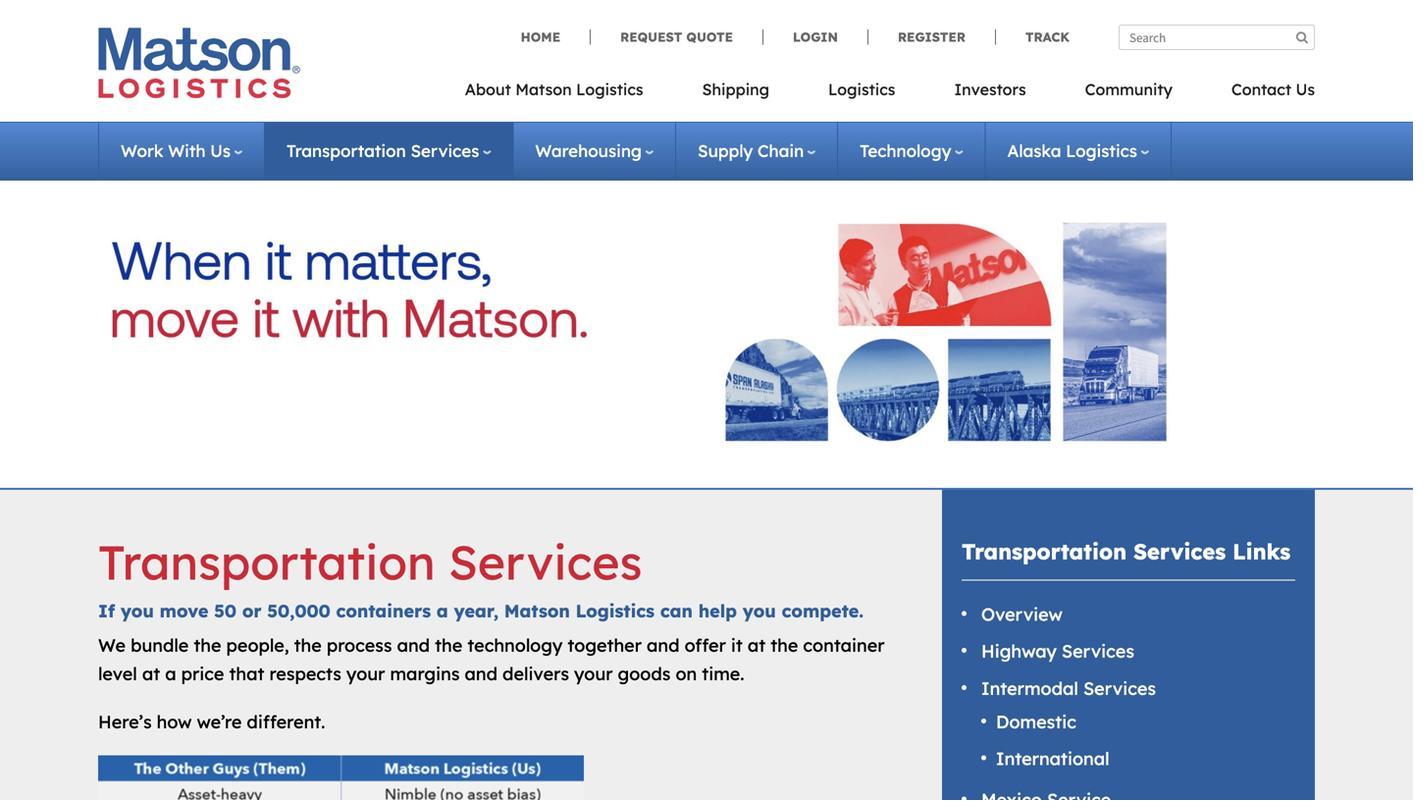 Task type: vqa. For each thing, say whether or not it's contained in the screenshot.
INTERMODAL SERVICES
yes



Task type: describe. For each thing, give the bounding box(es) containing it.
can
[[661, 600, 693, 622]]

delivers
[[503, 663, 570, 685]]

domestic link
[[997, 711, 1077, 733]]

goods
[[618, 663, 671, 685]]

logistics down community link
[[1067, 140, 1138, 162]]

with
[[168, 140, 206, 162]]

0 horizontal spatial us
[[210, 140, 231, 162]]

margins
[[390, 663, 460, 685]]

community
[[1086, 80, 1173, 99]]

1 horizontal spatial at
[[748, 635, 766, 657]]

contact us
[[1232, 80, 1316, 99]]

level
[[98, 663, 137, 685]]

chain
[[758, 140, 804, 162]]

we
[[98, 635, 126, 657]]

request
[[621, 29, 683, 45]]

transportation services link
[[287, 140, 491, 162]]

contact us link
[[1203, 74, 1316, 114]]

here's how we're different.
[[98, 711, 325, 733]]

compete.
[[782, 600, 864, 622]]

alaska services image
[[111, 201, 1303, 463]]

services up "if you move 50 or 50,000 containers a year, matson logistics can help you compete."
[[449, 533, 643, 592]]

technology
[[860, 140, 952, 162]]

international
[[997, 748, 1110, 770]]

register
[[898, 29, 966, 45]]

respects
[[269, 663, 342, 685]]

how
[[157, 711, 192, 733]]

different.
[[247, 711, 325, 733]]

technology
[[468, 635, 563, 657]]

1 the from the left
[[194, 635, 221, 657]]

price
[[181, 663, 224, 685]]

supply chain
[[698, 140, 804, 162]]

top menu navigation
[[465, 74, 1316, 114]]

we bundle the people, the process and the technology together and offer it at the container level at a price that respects your margins and delivers your goods on time.
[[98, 635, 885, 685]]

2 you from the left
[[743, 600, 777, 622]]

time.
[[702, 663, 745, 685]]

services left links
[[1134, 538, 1227, 565]]

move
[[160, 600, 209, 622]]

services down 'about'
[[411, 140, 480, 162]]

domestic
[[997, 711, 1077, 733]]

links
[[1233, 538, 1291, 565]]

shipping
[[703, 80, 770, 99]]

1 horizontal spatial a
[[437, 600, 448, 622]]

quote
[[687, 29, 733, 45]]

containers
[[336, 600, 431, 622]]

warehousing
[[536, 140, 642, 162]]

alaska logistics
[[1008, 140, 1138, 162]]

or
[[242, 600, 262, 622]]

warehousing link
[[536, 140, 654, 162]]

register link
[[868, 29, 996, 45]]

alaska
[[1008, 140, 1062, 162]]

logistics link
[[799, 74, 925, 114]]

year,
[[454, 600, 499, 622]]

3 the from the left
[[435, 635, 463, 657]]

1 vertical spatial matson
[[504, 600, 570, 622]]

1 you from the left
[[121, 600, 154, 622]]

highway services
[[982, 640, 1135, 663]]

1 horizontal spatial and
[[465, 663, 498, 685]]

services up intermodal services
[[1062, 640, 1135, 663]]

track
[[1026, 29, 1070, 45]]

2 horizontal spatial and
[[647, 635, 680, 657]]

community link
[[1056, 74, 1203, 114]]

1 vertical spatial transportation services
[[98, 533, 643, 592]]

0 horizontal spatial and
[[397, 635, 430, 657]]

transportation inside section
[[962, 538, 1127, 565]]

track link
[[996, 29, 1070, 45]]

process
[[327, 635, 392, 657]]

help
[[699, 600, 737, 622]]

if
[[98, 600, 115, 622]]

intermodal services
[[982, 678, 1157, 700]]

us inside contact us link
[[1297, 80, 1316, 99]]



Task type: locate. For each thing, give the bounding box(es) containing it.
at right it in the right of the page
[[748, 635, 766, 657]]

about matson logistics
[[465, 80, 644, 99]]

logistics up together
[[576, 600, 655, 622]]

the up margins
[[435, 635, 463, 657]]

that
[[229, 663, 265, 685]]

0 horizontal spatial a
[[165, 663, 176, 685]]

intermodal
[[982, 678, 1079, 700]]

50
[[214, 600, 237, 622]]

login link
[[763, 29, 868, 45]]

container
[[804, 635, 885, 657]]

and
[[397, 635, 430, 657], [647, 635, 680, 657], [465, 663, 498, 685]]

investors link
[[925, 74, 1056, 114]]

0 horizontal spatial you
[[121, 600, 154, 622]]

1 your from the left
[[347, 663, 385, 685]]

0 vertical spatial at
[[748, 635, 766, 657]]

0 vertical spatial us
[[1297, 80, 1316, 99]]

your
[[347, 663, 385, 685], [574, 663, 613, 685]]

0 vertical spatial matson
[[516, 80, 572, 99]]

50,000
[[267, 600, 331, 622]]

1 horizontal spatial us
[[1297, 80, 1316, 99]]

matson down home
[[516, 80, 572, 99]]

transportation services links section
[[918, 490, 1340, 800]]

and up margins
[[397, 635, 430, 657]]

a
[[437, 600, 448, 622], [165, 663, 176, 685]]

services down highway services link
[[1084, 678, 1157, 700]]

0 horizontal spatial at
[[142, 663, 160, 685]]

if you move 50 or 50,000 containers a year, matson logistics can help you compete.
[[98, 600, 864, 622]]

you up it in the right of the page
[[743, 600, 777, 622]]

services
[[411, 140, 480, 162], [449, 533, 643, 592], [1134, 538, 1227, 565], [1062, 640, 1135, 663], [1084, 678, 1157, 700]]

a left year,
[[437, 600, 448, 622]]

request quote link
[[590, 29, 763, 45]]

shipping link
[[673, 74, 799, 114]]

1 vertical spatial us
[[210, 140, 231, 162]]

home
[[521, 29, 561, 45]]

work with us
[[121, 140, 231, 162]]

investors
[[955, 80, 1027, 99]]

1 vertical spatial a
[[165, 663, 176, 685]]

logistics up warehousing "link"
[[577, 80, 644, 99]]

at
[[748, 635, 766, 657], [142, 663, 160, 685]]

matson
[[516, 80, 572, 99], [504, 600, 570, 622]]

work with us link
[[121, 140, 243, 162]]

the
[[194, 635, 221, 657], [294, 635, 322, 657], [435, 635, 463, 657], [771, 635, 799, 657]]

we're
[[197, 711, 242, 733]]

about
[[465, 80, 511, 99]]

0 vertical spatial transportation services
[[287, 140, 480, 162]]

your down together
[[574, 663, 613, 685]]

1 horizontal spatial your
[[574, 663, 613, 685]]

bundle
[[131, 635, 189, 657]]

us right with
[[210, 140, 231, 162]]

home link
[[521, 29, 590, 45]]

search image
[[1297, 31, 1309, 44]]

and down technology
[[465, 663, 498, 685]]

highway
[[982, 640, 1057, 663]]

4 the from the left
[[771, 635, 799, 657]]

international link
[[997, 748, 1110, 770]]

0 horizontal spatial your
[[347, 663, 385, 685]]

people,
[[226, 635, 289, 657]]

2 the from the left
[[294, 635, 322, 657]]

a down bundle
[[165, 663, 176, 685]]

technology link
[[860, 140, 964, 162]]

overview
[[982, 603, 1063, 625]]

1 vertical spatial at
[[142, 663, 160, 685]]

work
[[121, 140, 163, 162]]

it
[[731, 635, 743, 657]]

us
[[1297, 80, 1316, 99], [210, 140, 231, 162]]

together
[[568, 635, 642, 657]]

intermodal services link
[[982, 678, 1157, 700]]

offer
[[685, 635, 727, 657]]

transportation services
[[287, 140, 480, 162], [98, 533, 643, 592]]

matson logistics image
[[98, 27, 300, 98]]

Search search field
[[1119, 25, 1316, 50]]

on
[[676, 663, 697, 685]]

highway services link
[[982, 640, 1135, 663]]

logistics inside logistics link
[[829, 80, 896, 99]]

transportation services links
[[962, 538, 1291, 565]]

and up goods
[[647, 635, 680, 657]]

None search field
[[1119, 25, 1316, 50]]

logistics inside about matson logistics 'link'
[[577, 80, 644, 99]]

logistics down login
[[829, 80, 896, 99]]

supply chain link
[[698, 140, 816, 162]]

your down process
[[347, 663, 385, 685]]

supply
[[698, 140, 753, 162]]

transportation
[[287, 140, 406, 162], [98, 533, 436, 592], [962, 538, 1127, 565]]

contact
[[1232, 80, 1292, 99]]

request quote
[[621, 29, 733, 45]]

you
[[121, 600, 154, 622], [743, 600, 777, 622]]

at down bundle
[[142, 663, 160, 685]]

login
[[793, 29, 839, 45]]

alaska logistics link
[[1008, 140, 1150, 162]]

0 vertical spatial a
[[437, 600, 448, 622]]

a inside the we bundle the people, the process and the technology together and offer it at the container level at a price that respects your margins and delivers your goods on time.
[[165, 663, 176, 685]]

overview link
[[982, 603, 1063, 625]]

here's
[[98, 711, 152, 733]]

matson up technology
[[504, 600, 570, 622]]

logistics
[[577, 80, 644, 99], [829, 80, 896, 99], [1067, 140, 1138, 162], [576, 600, 655, 622]]

about matson logistics link
[[465, 74, 673, 114]]

2 your from the left
[[574, 663, 613, 685]]

us right contact
[[1297, 80, 1316, 99]]

the up respects
[[294, 635, 322, 657]]

the up the price
[[194, 635, 221, 657]]

1 horizontal spatial you
[[743, 600, 777, 622]]

you right if on the bottom of page
[[121, 600, 154, 622]]

the right it in the right of the page
[[771, 635, 799, 657]]

matson inside 'link'
[[516, 80, 572, 99]]



